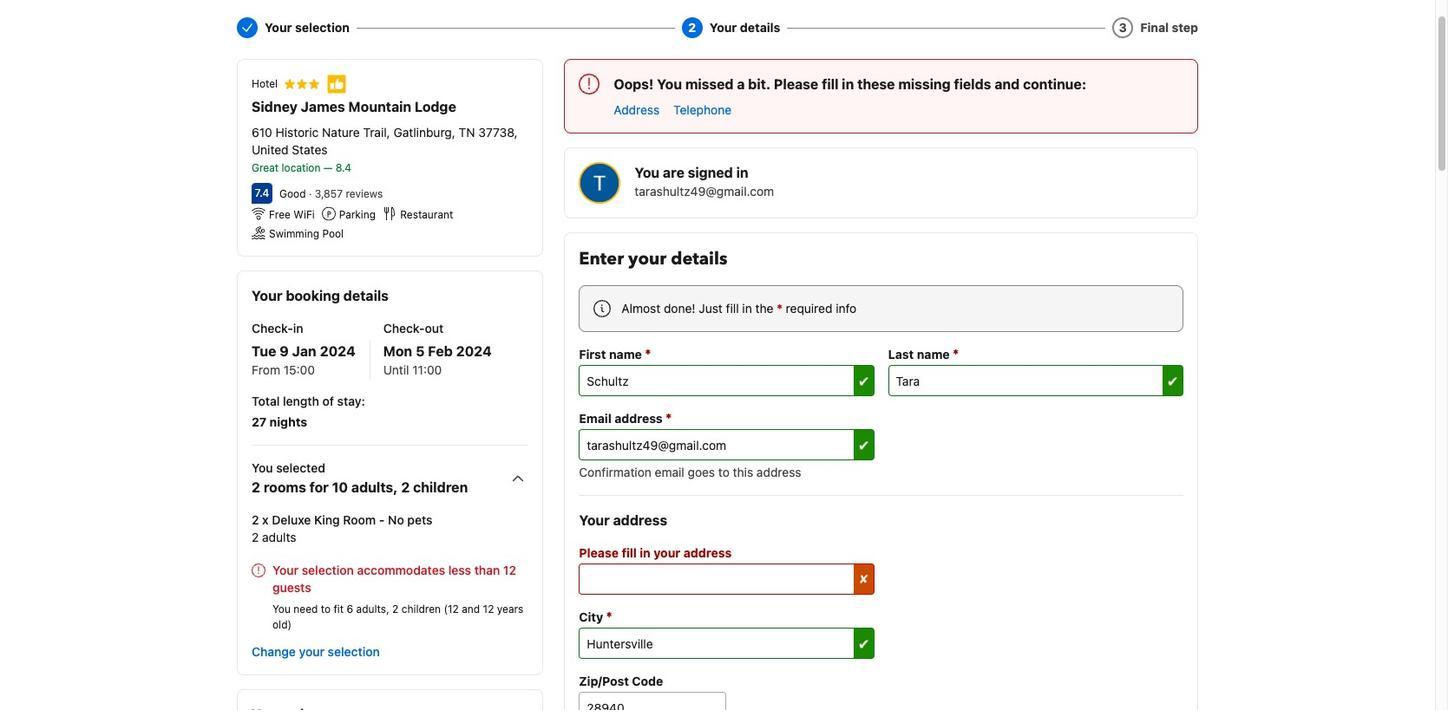 Task type: describe. For each thing, give the bounding box(es) containing it.
historic
[[276, 125, 319, 140]]

0 vertical spatial details
[[740, 20, 780, 35]]

address inside email address *
[[614, 411, 663, 426]]

mon
[[383, 344, 412, 359]]

location
[[282, 161, 321, 174]]

nights
[[269, 415, 307, 429]]

your for your selection accommodates less than 12 guests
[[272, 563, 299, 578]]

telephone link
[[673, 102, 731, 119]]

your booking details
[[252, 288, 389, 304]]

feb
[[428, 344, 453, 359]]

please fill in your address alert
[[579, 545, 874, 562]]

parking
[[339, 208, 376, 221]]

james
[[301, 99, 345, 115]]

check- for mon
[[383, 321, 425, 336]]

x
[[262, 513, 269, 528]]

rooms
[[264, 480, 306, 495]]

last name *
[[888, 346, 959, 362]]

2 x deluxe king room - no pets 2 adults
[[252, 513, 433, 545]]

Watch out for typos text field
[[579, 429, 874, 461]]

check-out mon 5 feb 2024 until 11:00
[[383, 321, 492, 377]]

7.4
[[255, 187, 269, 200]]

change
[[252, 645, 296, 659]]

(12
[[444, 603, 459, 616]]

2024 for mon 5 feb 2024
[[456, 344, 492, 359]]

6
[[347, 603, 353, 616]]

15:00
[[284, 363, 315, 377]]

scored 7.4 element
[[252, 183, 272, 204]]

pets
[[407, 513, 433, 528]]

almost
[[622, 301, 660, 316]]

2 vertical spatial selection
[[328, 645, 380, 659]]

2 inside you need to fit  6 adults, 2 children (12 and 12 years old)
[[392, 603, 399, 616]]

selection for your selection accommodates less than 12 guests
[[302, 563, 354, 578]]

pool
[[322, 227, 344, 240]]

years
[[497, 603, 523, 616]]

fill inside 'alert'
[[622, 546, 637, 560]]

you selected 2 rooms for  10 adults, 2 children
[[252, 461, 468, 495]]

king
[[314, 513, 340, 528]]

done!
[[664, 301, 696, 316]]

3
[[1119, 20, 1127, 35]]

almost done! just fill in the * required info
[[622, 301, 857, 316]]

check- for tue
[[252, 321, 293, 336]]

good
[[279, 187, 306, 200]]

11:00
[[412, 363, 442, 377]]

continue:
[[1023, 76, 1086, 92]]

reviews
[[346, 187, 383, 200]]

adults, inside you selected 2 rooms for  10 adults, 2 children
[[351, 480, 398, 495]]

free wifi
[[269, 208, 315, 221]]

out
[[425, 321, 444, 336]]

-
[[379, 513, 385, 528]]

swimming
[[269, 227, 319, 240]]

selected
[[276, 461, 325, 475]]

children inside you selected 2 rooms for  10 adults, 2 children
[[413, 480, 468, 495]]

adults
[[262, 530, 296, 545]]

total
[[252, 394, 280, 409]]

please fill in your address
[[579, 546, 732, 560]]

2 left your details
[[688, 20, 696, 35]]

your for your selection
[[265, 20, 292, 35]]

your for selection
[[299, 645, 324, 659]]

12 inside you need to fit  6 adults, 2 children (12 and 12 years old)
[[483, 603, 494, 616]]

this
[[733, 465, 753, 480]]

fields
[[954, 76, 991, 92]]

27
[[252, 415, 267, 429]]

deluxe
[[272, 513, 311, 528]]

jan
[[292, 344, 316, 359]]

lodge
[[415, 99, 456, 115]]

are
[[663, 165, 684, 180]]

room
[[343, 513, 376, 528]]

in inside check-in tue 9 jan 2024 from 15:00
[[293, 321, 303, 336]]

and inside alert
[[995, 76, 1020, 92]]

610 historic nature trail, gatlinburg, tn 37738, united states button
[[252, 124, 529, 159]]

1 vertical spatial fill
[[726, 301, 739, 316]]

enter
[[579, 247, 624, 271]]

2 left adults
[[252, 530, 259, 545]]

0 vertical spatial to
[[718, 465, 730, 480]]

oops! you missed a bit. please fill in these missing fields and continue: alert
[[564, 59, 1198, 134]]

adults, inside you need to fit  6 adults, 2 children (12 and 12 years old)
[[356, 603, 389, 616]]

oops!
[[614, 76, 654, 92]]

email address *
[[579, 410, 672, 426]]

zip/post code
[[579, 674, 663, 689]]

please inside 'alert'
[[579, 546, 619, 560]]

2 left the x at the bottom of the page
[[252, 513, 259, 528]]

2024 for tue 9 jan 2024
[[320, 344, 355, 359]]

old)
[[272, 619, 292, 632]]

total length of stay: 27 nights
[[252, 394, 365, 429]]

610 historic nature trail, gatlinburg, tn 37738, united states great location — 8.4
[[252, 125, 518, 174]]

from
[[252, 363, 280, 377]]

check-in tue 9 jan 2024 from 15:00
[[252, 321, 355, 377]]

missing
[[898, 76, 951, 92]]

email
[[579, 411, 611, 426]]

rated good element
[[279, 187, 306, 200]]

and inside you need to fit  6 adults, 2 children (12 and 12 years old)
[[462, 603, 480, 616]]

until
[[383, 363, 409, 377]]

city *
[[579, 609, 612, 625]]

accommodates
[[357, 563, 445, 578]]

hotel
[[252, 77, 278, 90]]

12 inside your selection accommodates less than 12 guests
[[503, 563, 516, 578]]

you inside oops! you missed a bit. please fill in these missing fields and continue: alert
[[657, 76, 682, 92]]

—
[[323, 161, 333, 174]]

in inside 'alert'
[[640, 546, 651, 560]]

name for last name *
[[917, 347, 950, 362]]

* right the at the right of page
[[777, 301, 782, 316]]

37738,
[[478, 125, 518, 140]]

goes
[[688, 465, 715, 480]]

swimming pool
[[269, 227, 344, 240]]

good · 3,857 reviews
[[279, 187, 383, 200]]



Task type: locate. For each thing, give the bounding box(es) containing it.
restaurant
[[400, 208, 453, 221]]

2 vertical spatial fill
[[622, 546, 637, 560]]

* down almost
[[645, 346, 651, 362]]

missed
[[685, 76, 734, 92]]

your for your address
[[579, 513, 610, 528]]

1 vertical spatial adults,
[[356, 603, 389, 616]]

name right first
[[609, 347, 642, 362]]

check- inside check-in tue 9 jan 2024 from 15:00
[[252, 321, 293, 336]]

booking
[[286, 288, 340, 304]]

2 horizontal spatial details
[[740, 20, 780, 35]]

* right last
[[953, 346, 959, 362]]

1 2024 from the left
[[320, 344, 355, 359]]

1 vertical spatial please
[[579, 546, 619, 560]]

0 horizontal spatial please
[[579, 546, 619, 560]]

code
[[632, 674, 663, 689]]

8.4
[[336, 161, 351, 174]]

0 horizontal spatial 2024
[[320, 344, 355, 359]]

in left the at the right of page
[[742, 301, 752, 316]]

0 horizontal spatial and
[[462, 603, 480, 616]]

check- inside "check-out mon 5 feb 2024 until 11:00"
[[383, 321, 425, 336]]

0 vertical spatial 12
[[503, 563, 516, 578]]

change your selection link
[[245, 637, 387, 668]]

check- up mon
[[383, 321, 425, 336]]

details right booking
[[343, 288, 389, 304]]

city
[[579, 610, 603, 625]]

need
[[294, 603, 318, 616]]

5
[[416, 344, 425, 359]]

address right email on the left
[[614, 411, 663, 426]]

you left are
[[635, 165, 660, 180]]

0 vertical spatial children
[[413, 480, 468, 495]]

tn
[[459, 125, 475, 140]]

your inside 'alert'
[[654, 546, 680, 560]]

* for first name *
[[645, 346, 651, 362]]

required
[[786, 301, 832, 316]]

2024 inside "check-out mon 5 feb 2024 until 11:00"
[[456, 344, 492, 359]]

sidney
[[252, 99, 298, 115]]

great
[[252, 161, 279, 174]]

details up bit.
[[740, 20, 780, 35]]

last
[[888, 347, 914, 362]]

and right fields
[[995, 76, 1020, 92]]

you for need
[[272, 603, 291, 616]]

adults, right 6
[[356, 603, 389, 616]]

name right last
[[917, 347, 950, 362]]

less
[[448, 563, 471, 578]]

3,857
[[315, 187, 343, 200]]

1 vertical spatial children
[[401, 603, 441, 616]]

details
[[740, 20, 780, 35], [671, 247, 727, 271], [343, 288, 389, 304]]

10
[[332, 480, 348, 495]]

you
[[657, 76, 682, 92], [635, 165, 660, 180], [252, 461, 273, 475], [272, 603, 291, 616]]

2 check- from the left
[[383, 321, 425, 336]]

* for last name *
[[953, 346, 959, 362]]

fill inside alert
[[822, 76, 839, 92]]

final
[[1140, 20, 1169, 35]]

change your selection
[[252, 645, 380, 659]]

1 horizontal spatial please
[[774, 76, 818, 92]]

your up missed
[[710, 20, 737, 35]]

your for details
[[628, 247, 667, 271]]

your
[[265, 20, 292, 35], [710, 20, 737, 35], [252, 288, 282, 304], [579, 513, 610, 528], [272, 563, 299, 578]]

than
[[474, 563, 500, 578]]

enter your details
[[579, 247, 727, 271]]

gatlinburg,
[[393, 125, 455, 140]]

to inside you need to fit  6 adults, 2 children (12 and 12 years old)
[[321, 603, 331, 616]]

0 vertical spatial adults,
[[351, 480, 398, 495]]

nature
[[322, 125, 360, 140]]

final step
[[1140, 20, 1198, 35]]

2 vertical spatial details
[[343, 288, 389, 304]]

your selection accommodates less than 12 guests
[[272, 563, 516, 595]]

your right change
[[299, 645, 324, 659]]

address up please fill in your address
[[613, 513, 667, 528]]

9
[[280, 344, 289, 359]]

name inside last name *
[[917, 347, 950, 362]]

None text field
[[579, 564, 874, 595], [579, 628, 874, 659], [579, 564, 874, 595], [579, 628, 874, 659]]

fill down your address
[[622, 546, 637, 560]]

children left (12
[[401, 603, 441, 616]]

1 horizontal spatial 2024
[[456, 344, 492, 359]]

selection inside your selection accommodates less than 12 guests
[[302, 563, 354, 578]]

fit
[[334, 603, 344, 616]]

telephone
[[673, 102, 731, 117]]

your details
[[710, 20, 780, 35]]

2
[[688, 20, 696, 35], [252, 480, 260, 495], [401, 480, 410, 495], [252, 513, 259, 528], [252, 530, 259, 545], [392, 603, 399, 616]]

address inside please fill in your address 'alert'
[[683, 546, 732, 560]]

1 horizontal spatial and
[[995, 76, 1020, 92]]

in up jan
[[293, 321, 303, 336]]

children up the pets
[[413, 480, 468, 495]]

trail,
[[363, 125, 390, 140]]

2 up no
[[401, 480, 410, 495]]

please inside alert
[[774, 76, 818, 92]]

2024 right jan
[[320, 344, 355, 359]]

in inside you are signed in tarashultz49@gmail.com
[[736, 165, 748, 180]]

·
[[309, 187, 312, 200]]

0 vertical spatial please
[[774, 76, 818, 92]]

please right bit.
[[774, 76, 818, 92]]

signed
[[688, 165, 733, 180]]

tue
[[252, 344, 276, 359]]

0 horizontal spatial name
[[609, 347, 642, 362]]

you right oops! in the left of the page
[[657, 76, 682, 92]]

name inside first name *
[[609, 347, 642, 362]]

1 horizontal spatial name
[[917, 347, 950, 362]]

and right (12
[[462, 603, 480, 616]]

in down your address
[[640, 546, 651, 560]]

1 vertical spatial details
[[671, 247, 727, 271]]

children inside you need to fit  6 adults, 2 children (12 and 12 years old)
[[401, 603, 441, 616]]

fill right just
[[726, 301, 739, 316]]

address down goes on the bottom left
[[683, 546, 732, 560]]

oops! you missed a bit. please fill in these missing fields and continue:
[[614, 76, 1086, 92]]

name for first name *
[[609, 347, 642, 362]]

of
[[322, 394, 334, 409]]

you for selected
[[252, 461, 273, 475]]

1 vertical spatial your
[[654, 546, 680, 560]]

to left the this
[[718, 465, 730, 480]]

0 horizontal spatial 12
[[483, 603, 494, 616]]

your for your booking details
[[252, 288, 282, 304]]

your right enter
[[628, 247, 667, 271]]

just
[[699, 301, 723, 316]]

selection up the guests
[[302, 563, 354, 578]]

your for your details
[[710, 20, 737, 35]]

2 2024 from the left
[[456, 344, 492, 359]]

adults, up -
[[351, 480, 398, 495]]

0 horizontal spatial fill
[[622, 546, 637, 560]]

2 vertical spatial your
[[299, 645, 324, 659]]

1 horizontal spatial fill
[[726, 301, 739, 316]]

details for enter your details
[[671, 247, 727, 271]]

0 vertical spatial and
[[995, 76, 1020, 92]]

fill left these
[[822, 76, 839, 92]]

1 name from the left
[[609, 347, 642, 362]]

2 down your selection accommodates less than 12 guests
[[392, 603, 399, 616]]

2024 inside check-in tue 9 jan 2024 from 15:00
[[320, 344, 355, 359]]

selection up james
[[295, 20, 350, 35]]

you inside you need to fit  6 adults, 2 children (12 and 12 years old)
[[272, 603, 291, 616]]

your left booking
[[252, 288, 282, 304]]

to left fit
[[321, 603, 331, 616]]

1 horizontal spatial to
[[718, 465, 730, 480]]

confirmation email goes to this address
[[579, 465, 801, 480]]

1 vertical spatial selection
[[302, 563, 354, 578]]

0 horizontal spatial details
[[343, 288, 389, 304]]

sidney james mountain lodge
[[252, 99, 456, 115]]

2 left rooms
[[252, 480, 260, 495]]

check- up tue
[[252, 321, 293, 336]]

your down confirmation
[[579, 513, 610, 528]]

* up email
[[666, 410, 672, 426]]

1 horizontal spatial 12
[[503, 563, 516, 578]]

email
[[655, 465, 684, 480]]

0 vertical spatial your
[[628, 247, 667, 271]]

1 vertical spatial and
[[462, 603, 480, 616]]

you for are
[[635, 165, 660, 180]]

you need to fit  6 adults, 2 children (12 and 12 years old)
[[272, 603, 523, 632]]

2 horizontal spatial fill
[[822, 76, 839, 92]]

Zip/Post Code text field
[[579, 692, 727, 711]]

selection for your selection
[[295, 20, 350, 35]]

1 vertical spatial 12
[[483, 603, 494, 616]]

you inside you are signed in tarashultz49@gmail.com
[[635, 165, 660, 180]]

12 right than
[[503, 563, 516, 578]]

a
[[737, 76, 745, 92]]

you are signed in tarashultz49@gmail.com
[[635, 165, 774, 199]]

0 horizontal spatial to
[[321, 603, 331, 616]]

please down your address
[[579, 546, 619, 560]]

you up old) on the bottom of the page
[[272, 603, 291, 616]]

details up just
[[671, 247, 727, 271]]

1 horizontal spatial check-
[[383, 321, 425, 336]]

selection down 6
[[328, 645, 380, 659]]

your up hotel
[[265, 20, 292, 35]]

details for your booking details
[[343, 288, 389, 304]]

your inside your selection accommodates less than 12 guests
[[272, 563, 299, 578]]

1 horizontal spatial details
[[671, 247, 727, 271]]

0 vertical spatial fill
[[822, 76, 839, 92]]

* for email address *
[[666, 410, 672, 426]]

no
[[388, 513, 404, 528]]

for
[[309, 480, 329, 495]]

step
[[1172, 20, 1198, 35]]

address
[[614, 102, 660, 117]]

selection
[[295, 20, 350, 35], [302, 563, 354, 578], [328, 645, 380, 659]]

0 vertical spatial selection
[[295, 20, 350, 35]]

your
[[628, 247, 667, 271], [654, 546, 680, 560], [299, 645, 324, 659]]

in right signed
[[736, 165, 748, 180]]

address link
[[614, 102, 660, 119]]

address right the this
[[757, 465, 801, 480]]

mountain
[[348, 99, 411, 115]]

1 vertical spatial to
[[321, 603, 331, 616]]

2 name from the left
[[917, 347, 950, 362]]

free
[[269, 208, 291, 221]]

in inside alert
[[842, 76, 854, 92]]

fill
[[822, 76, 839, 92], [726, 301, 739, 316], [622, 546, 637, 560]]

you inside you selected 2 rooms for  10 adults, 2 children
[[252, 461, 273, 475]]

your selection
[[265, 20, 350, 35]]

these
[[857, 76, 895, 92]]

guests
[[272, 580, 311, 595]]

you up rooms
[[252, 461, 273, 475]]

in
[[842, 76, 854, 92], [736, 165, 748, 180], [742, 301, 752, 316], [293, 321, 303, 336], [640, 546, 651, 560]]

1 check- from the left
[[252, 321, 293, 336]]

your down your address
[[654, 546, 680, 560]]

0 horizontal spatial check-
[[252, 321, 293, 336]]

your selection accommodates less than 12 guests status
[[252, 560, 529, 597]]

* right city
[[606, 609, 612, 625]]

wifi
[[294, 208, 315, 221]]

2024 right feb
[[456, 344, 492, 359]]

in left these
[[842, 76, 854, 92]]

None text field
[[579, 365, 874, 397], [888, 365, 1183, 397], [579, 365, 874, 397], [888, 365, 1183, 397]]

2024
[[320, 344, 355, 359], [456, 344, 492, 359]]

12 left years
[[483, 603, 494, 616]]

first name *
[[579, 346, 651, 362]]

your up the guests
[[272, 563, 299, 578]]



Task type: vqa. For each thing, say whether or not it's contained in the screenshot.
pets
yes



